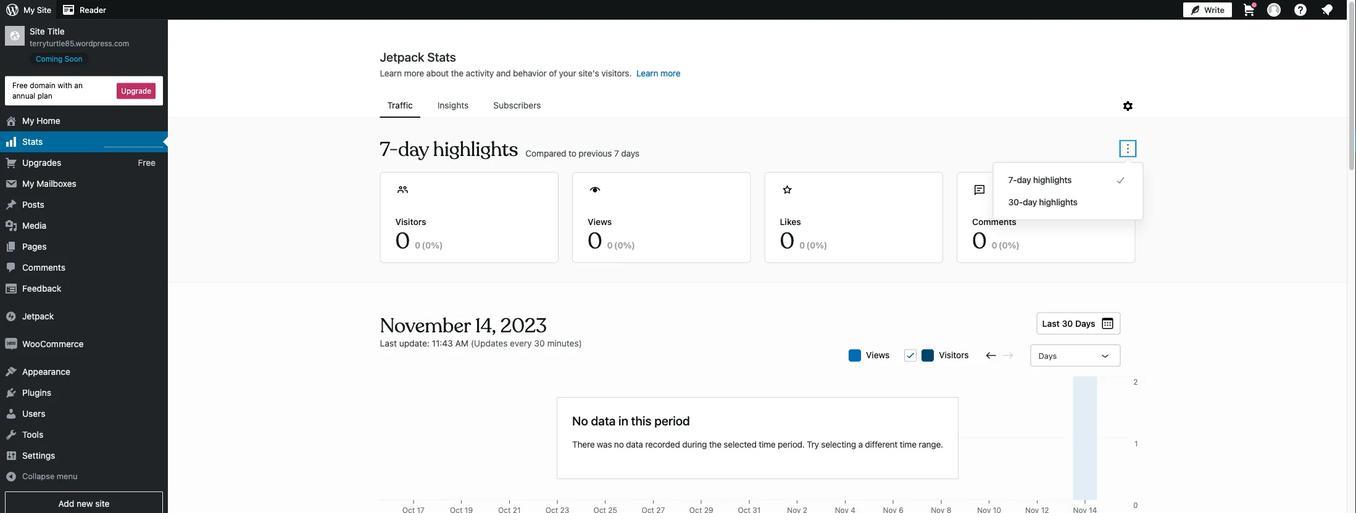Task type: describe. For each thing, give the bounding box(es) containing it.
visitors for visitors
[[939, 350, 969, 360]]

site title terryturtle85.wordpress.com
[[30, 26, 129, 48]]

free domain with an annual plan
[[12, 81, 83, 100]]

7-day highlights button
[[1008, 173, 1128, 188]]

woocommerce
[[22, 339, 84, 349]]

0 inside 100,000 2 1 0
[[1133, 501, 1138, 510]]

100,000 2 1 0
[[1109, 378, 1138, 510]]

try
[[807, 440, 819, 450]]

time image
[[1350, 48, 1356, 59]]

comments for comments
[[22, 263, 65, 273]]

last inside 'button'
[[1042, 318, 1060, 329]]

jetpack stats main content
[[169, 49, 1347, 514]]

jetpack
[[22, 311, 54, 322]]

add new site
[[58, 499, 110, 509]]

write link
[[1183, 0, 1232, 20]]

new
[[77, 499, 93, 509]]

woocommerce link
[[0, 334, 168, 355]]

reader
[[80, 5, 106, 15]]

my home
[[22, 116, 60, 126]]

100,000
[[1109, 378, 1138, 387]]

my site link
[[0, 0, 56, 20]]

in
[[618, 414, 628, 428]]

an
[[74, 81, 83, 90]]

appearance link
[[0, 362, 168, 383]]

%) for views 0 0 ( 0 %)
[[623, 240, 635, 250]]

learn more
[[636, 68, 680, 78]]

site inside site title terryturtle85.wordpress.com
[[30, 26, 45, 36]]

my mailboxes link
[[0, 173, 168, 194]]

img image for jetpack
[[5, 311, 17, 323]]

0 vertical spatial data
[[591, 414, 616, 428]]

add new site link
[[5, 492, 163, 514]]

11:43
[[432, 338, 453, 348]]

the inside the jetpack stats learn more about the activity and behavior of your site's visitors. learn more
[[451, 68, 464, 78]]

coming soon
[[36, 54, 82, 63]]

to
[[569, 148, 576, 158]]

coming
[[36, 54, 63, 63]]

previous
[[579, 148, 612, 158]]

my mailboxes
[[22, 179, 76, 189]]

tools
[[22, 430, 43, 440]]

learn
[[380, 68, 402, 78]]

subscribers link
[[486, 94, 548, 117]]

learn more link
[[636, 68, 680, 78]]

7-day highlights inside button
[[1008, 175, 1072, 185]]

stats
[[22, 137, 43, 147]]

compared to previous 7 days
[[526, 148, 639, 158]]

day inside jetpack stats main content
[[398, 137, 429, 162]]

(updates
[[471, 338, 508, 348]]

no
[[614, 440, 624, 450]]

day for 7-day highlights button
[[1017, 175, 1031, 185]]

range.
[[919, 440, 943, 450]]

1 vertical spatial data
[[626, 440, 643, 450]]

site's
[[578, 68, 599, 78]]

compared
[[526, 148, 566, 158]]

last 30 days
[[1042, 318, 1095, 329]]

upgrade
[[121, 87, 151, 95]]

your
[[559, 68, 576, 78]]

subscribers
[[493, 100, 541, 110]]

views 0 0 ( 0 %)
[[588, 217, 635, 256]]

of
[[549, 68, 557, 78]]

selected
[[724, 440, 757, 450]]

users
[[22, 409, 45, 419]]

( for visitors 0 0 ( 0 %)
[[422, 240, 425, 250]]

media link
[[0, 215, 168, 236]]

visitors for visitors 0 0 ( 0 %)
[[395, 217, 426, 227]]

site
[[95, 499, 110, 509]]

visitors.
[[601, 68, 632, 78]]

highlights inside jetpack stats main content
[[433, 137, 518, 162]]

was
[[597, 440, 612, 450]]

30-day highlights button
[[1008, 195, 1128, 210]]

stats link
[[0, 132, 168, 153]]

my site
[[23, 5, 51, 15]]

days inside days dropdown button
[[1038, 351, 1057, 360]]

comments for comments 0 0 ( 0 %)
[[972, 217, 1016, 227]]

7
[[614, 148, 619, 158]]

a
[[858, 440, 863, 450]]

%) for likes 0 0 ( 0 %)
[[815, 240, 827, 250]]

am
[[455, 338, 468, 348]]

comments 0 0 ( 0 %)
[[972, 217, 1020, 256]]

my for my site
[[23, 5, 35, 15]]

period.
[[778, 440, 805, 450]]

2
[[1133, 378, 1138, 387]]

my for my mailboxes
[[22, 179, 34, 189]]

help image
[[1293, 2, 1308, 17]]

there
[[572, 440, 595, 450]]

( for comments 0 0 ( 0 %)
[[999, 240, 1002, 250]]

during
[[682, 440, 707, 450]]

every
[[510, 338, 532, 348]]

jetpack link
[[0, 306, 168, 327]]

reader link
[[56, 0, 111, 20]]

mailboxes
[[37, 179, 76, 189]]

days inside last 30 days 'button'
[[1075, 318, 1095, 329]]

2023
[[500, 314, 547, 339]]

views for views
[[866, 350, 890, 360]]

1 time from the left
[[759, 440, 775, 450]]

activity
[[466, 68, 494, 78]]

menu
[[57, 472, 77, 481]]

tools link
[[0, 425, 168, 446]]

home
[[37, 116, 60, 126]]



Task type: locate. For each thing, give the bounding box(es) containing it.
the right 'about'
[[451, 68, 464, 78]]

1 vertical spatial comments
[[22, 263, 65, 273]]

7- up 30-
[[1008, 175, 1017, 185]]

day for "30-day highlights" button
[[1023, 197, 1037, 207]]

tooltip
[[987, 156, 1143, 220]]

0 horizontal spatial free
[[12, 81, 28, 90]]

manage your notifications image
[[1320, 2, 1334, 17]]

visitors inside visitors 0 0 ( 0 %)
[[395, 217, 426, 227]]

comments link
[[0, 257, 168, 278]]

settings link
[[0, 446, 168, 467]]

more
[[404, 68, 424, 78]]

days button
[[1030, 345, 1121, 367]]

highlights
[[433, 137, 518, 162], [1033, 175, 1072, 185], [1039, 197, 1078, 207]]

november 14, 2023 last update: 11:43 am (updates every 30 minutes)
[[380, 314, 582, 348]]

img image
[[5, 311, 17, 323], [5, 338, 17, 351]]

days
[[621, 148, 639, 158]]

0 horizontal spatial views
[[588, 217, 612, 227]]

data right no
[[626, 440, 643, 450]]

terryturtle85.wordpress.com
[[30, 39, 129, 48]]

0 horizontal spatial 7-
[[380, 137, 398, 162]]

1 vertical spatial img image
[[5, 338, 17, 351]]

users link
[[0, 404, 168, 425]]

pages
[[22, 242, 47, 252]]

none checkbox inside jetpack stats main content
[[904, 350, 917, 362]]

collapse menu link
[[0, 467, 168, 487]]

7- inside 7-day highlights button
[[1008, 175, 1017, 185]]

0 vertical spatial the
[[451, 68, 464, 78]]

0 horizontal spatial 30
[[534, 338, 545, 348]]

2 vertical spatial highlights
[[1039, 197, 1078, 207]]

data left in
[[591, 414, 616, 428]]

30 inside 'button'
[[1062, 318, 1073, 329]]

1 ( from the left
[[422, 240, 425, 250]]

2 img image from the top
[[5, 338, 17, 351]]

1 vertical spatial free
[[138, 158, 156, 168]]

and
[[496, 68, 511, 78]]

views inside views 0 0 ( 0 %)
[[588, 217, 612, 227]]

0 vertical spatial site
[[37, 5, 51, 15]]

0 horizontal spatial comments
[[22, 263, 65, 273]]

highlights down insights link
[[433, 137, 518, 162]]

img image inside "woocommerce" link
[[5, 338, 17, 351]]

1 horizontal spatial the
[[709, 440, 721, 450]]

upgrade button
[[117, 83, 156, 99]]

menu inside jetpack stats main content
[[380, 94, 1121, 118]]

1 horizontal spatial 7-
[[1008, 175, 1017, 185]]

time left the range.
[[900, 440, 916, 450]]

posts
[[22, 200, 44, 210]]

1 vertical spatial 30
[[534, 338, 545, 348]]

2 ( from the left
[[614, 240, 618, 250]]

0
[[395, 227, 410, 256], [588, 227, 602, 256], [780, 227, 794, 256], [972, 227, 987, 256], [415, 240, 421, 250], [425, 240, 431, 250], [607, 240, 613, 250], [618, 240, 623, 250], [799, 240, 805, 250], [810, 240, 815, 250], [992, 240, 997, 250], [1002, 240, 1008, 250], [1133, 501, 1138, 510]]

time left period.
[[759, 440, 775, 450]]

comments inside comments link
[[22, 263, 65, 273]]

30
[[1062, 318, 1073, 329], [534, 338, 545, 348]]

%) inside visitors 0 0 ( 0 %)
[[431, 240, 443, 250]]

3 %) from the left
[[815, 240, 827, 250]]

0 vertical spatial free
[[12, 81, 28, 90]]

about
[[426, 68, 449, 78]]

free for free domain with an annual plan
[[12, 81, 28, 90]]

7-day highlights down insights link
[[380, 137, 518, 162]]

free down highest hourly views 0 'image'
[[138, 158, 156, 168]]

the right during
[[709, 440, 721, 450]]

14,
[[475, 314, 496, 339]]

%)
[[431, 240, 443, 250], [623, 240, 635, 250], [815, 240, 827, 250], [1008, 240, 1020, 250]]

%) inside views 0 0 ( 0 %)
[[623, 240, 635, 250]]

0 vertical spatial 7-day highlights
[[380, 137, 518, 162]]

( inside views 0 0 ( 0 %)
[[614, 240, 618, 250]]

site
[[37, 5, 51, 15], [30, 26, 45, 36]]

comments
[[972, 217, 1016, 227], [22, 263, 65, 273]]

last up days dropdown button
[[1042, 318, 1060, 329]]

period
[[654, 414, 690, 428]]

1 horizontal spatial time
[[900, 440, 916, 450]]

30-day highlights
[[1008, 197, 1078, 207]]

insights
[[437, 100, 469, 110]]

%) inside comments 0 0 ( 0 %)
[[1008, 240, 1020, 250]]

( inside comments 0 0 ( 0 %)
[[999, 240, 1002, 250]]

there was no data recorded during the selected time period. try selecting a different time range.
[[572, 440, 943, 450]]

7-day highlights up 30-day highlights
[[1008, 175, 1072, 185]]

views
[[588, 217, 612, 227], [866, 350, 890, 360]]

0 horizontal spatial time
[[759, 440, 775, 450]]

1 horizontal spatial comments
[[972, 217, 1016, 227]]

update:
[[399, 338, 429, 348]]

my left reader link
[[23, 5, 35, 15]]

appearance
[[22, 367, 70, 377]]

0 vertical spatial last
[[1042, 318, 1060, 329]]

visitors 0 0 ( 0 %)
[[395, 217, 443, 256]]

comments down 30-
[[972, 217, 1016, 227]]

this
[[631, 414, 651, 428]]

free for free
[[138, 158, 156, 168]]

0 vertical spatial img image
[[5, 311, 17, 323]]

last inside november 14, 2023 last update: 11:43 am (updates every 30 minutes)
[[380, 338, 397, 348]]

30 up days dropdown button
[[1062, 318, 1073, 329]]

upgrades
[[22, 158, 61, 168]]

0 horizontal spatial last
[[380, 338, 397, 348]]

3 ( from the left
[[806, 240, 810, 250]]

( for views 0 0 ( 0 %)
[[614, 240, 618, 250]]

days up days dropdown button
[[1075, 318, 1095, 329]]

7- inside jetpack stats main content
[[380, 137, 398, 162]]

highlights down 7-day highlights button
[[1039, 197, 1078, 207]]

with
[[58, 81, 72, 90]]

free inside free domain with an annual plan
[[12, 81, 28, 90]]

%) for visitors 0 0 ( 0 %)
[[431, 240, 443, 250]]

day down 7-day highlights button
[[1023, 197, 1037, 207]]

1 horizontal spatial free
[[138, 158, 156, 168]]

highlights for 7-day highlights button
[[1033, 175, 1072, 185]]

1 vertical spatial the
[[709, 440, 721, 450]]

plugins
[[22, 388, 51, 398]]

2 vertical spatial my
[[22, 179, 34, 189]]

2 vertical spatial day
[[1023, 197, 1037, 207]]

1 vertical spatial days
[[1038, 351, 1057, 360]]

1 horizontal spatial days
[[1075, 318, 1095, 329]]

insights link
[[430, 94, 476, 117]]

1 vertical spatial 7-day highlights
[[1008, 175, 1072, 185]]

settings
[[22, 451, 55, 461]]

2 %) from the left
[[623, 240, 635, 250]]

selecting
[[821, 440, 856, 450]]

days down last 30 days
[[1038, 351, 1057, 360]]

0 horizontal spatial days
[[1038, 351, 1057, 360]]

%) for comments 0 0 ( 0 %)
[[1008, 240, 1020, 250]]

0 vertical spatial comments
[[972, 217, 1016, 227]]

time
[[759, 440, 775, 450], [900, 440, 916, 450]]

0 vertical spatial 7-
[[380, 137, 398, 162]]

1 horizontal spatial last
[[1042, 318, 1060, 329]]

0 vertical spatial my
[[23, 5, 35, 15]]

my profile image
[[1267, 3, 1281, 17]]

0 horizontal spatial 7-day highlights
[[380, 137, 518, 162]]

4 ( from the left
[[999, 240, 1002, 250]]

tooltip containing 7-day highlights
[[987, 156, 1143, 220]]

highest hourly views 0 image
[[104, 140, 163, 148]]

site left title
[[30, 26, 45, 36]]

1 horizontal spatial data
[[626, 440, 643, 450]]

highlights for "30-day highlights" button
[[1039, 197, 1078, 207]]

1 vertical spatial day
[[1017, 175, 1031, 185]]

traffic link
[[380, 94, 420, 117]]

minutes)
[[547, 338, 582, 348]]

collapse
[[22, 472, 54, 481]]

1 vertical spatial highlights
[[1033, 175, 1072, 185]]

feedback link
[[0, 278, 168, 299]]

1 img image from the top
[[5, 311, 17, 323]]

0 vertical spatial highlights
[[433, 137, 518, 162]]

1 vertical spatial my
[[22, 116, 34, 126]]

None checkbox
[[904, 350, 917, 362]]

0 vertical spatial 30
[[1062, 318, 1073, 329]]

1 %) from the left
[[431, 240, 443, 250]]

domain
[[30, 81, 55, 90]]

comments up feedback at the bottom left
[[22, 263, 65, 273]]

0 vertical spatial visitors
[[395, 217, 426, 227]]

1 horizontal spatial 7-day highlights
[[1008, 175, 1072, 185]]

0 horizontal spatial data
[[591, 414, 616, 428]]

( inside likes 0 0 ( 0 %)
[[806, 240, 810, 250]]

1
[[1134, 440, 1138, 448]]

30 inside november 14, 2023 last update: 11:43 am (updates every 30 minutes)
[[534, 338, 545, 348]]

7-
[[380, 137, 398, 162], [1008, 175, 1017, 185]]

plugins link
[[0, 383, 168, 404]]

my left the home
[[22, 116, 34, 126]]

likes 0 0 ( 0 %)
[[780, 217, 827, 256]]

0 horizontal spatial visitors
[[395, 217, 426, 227]]

recorded
[[645, 440, 680, 450]]

my for my home
[[22, 116, 34, 126]]

comments inside comments 0 0 ( 0 %)
[[972, 217, 1016, 227]]

menu containing traffic
[[380, 94, 1121, 118]]

annual plan
[[12, 92, 52, 100]]

jetpack stats learn more about the activity and behavior of your site's visitors. learn more
[[380, 49, 680, 78]]

my shopping cart image
[[1242, 2, 1257, 17]]

collapse menu
[[22, 472, 77, 481]]

1 vertical spatial last
[[380, 338, 397, 348]]

0 horizontal spatial the
[[451, 68, 464, 78]]

30 right every
[[534, 338, 545, 348]]

last left the update:
[[380, 338, 397, 348]]

7-day highlights inside jetpack stats main content
[[380, 137, 518, 162]]

2 time from the left
[[900, 440, 916, 450]]

img image left jetpack
[[5, 311, 17, 323]]

( for likes 0 0 ( 0 %)
[[806, 240, 810, 250]]

day up 30-
[[1017, 175, 1031, 185]]

title
[[47, 26, 65, 36]]

1 horizontal spatial views
[[866, 350, 890, 360]]

%) inside likes 0 0 ( 0 %)
[[815, 240, 827, 250]]

add
[[58, 499, 74, 509]]

7- down traffic link
[[380, 137, 398, 162]]

7-day highlights
[[380, 137, 518, 162], [1008, 175, 1072, 185]]

media
[[22, 221, 46, 231]]

1 horizontal spatial 30
[[1062, 318, 1073, 329]]

site up title
[[37, 5, 51, 15]]

traffic
[[387, 100, 413, 110]]

free up annual plan at the top left of the page
[[12, 81, 28, 90]]

menu
[[380, 94, 1121, 118]]

img image left the woocommerce
[[5, 338, 17, 351]]

1 horizontal spatial visitors
[[939, 350, 969, 360]]

posts link
[[0, 194, 168, 215]]

day
[[398, 137, 429, 162], [1017, 175, 1031, 185], [1023, 197, 1037, 207]]

jetpack stats
[[380, 49, 456, 64]]

img image for woocommerce
[[5, 338, 17, 351]]

my up posts
[[22, 179, 34, 189]]

last 30 days button
[[1037, 313, 1121, 335]]

img image inside jetpack link
[[5, 311, 17, 323]]

0 vertical spatial days
[[1075, 318, 1095, 329]]

free
[[12, 81, 28, 90], [138, 158, 156, 168]]

1 vertical spatial views
[[866, 350, 890, 360]]

( inside visitors 0 0 ( 0 %)
[[422, 240, 425, 250]]

highlights up 30-day highlights
[[1033, 175, 1072, 185]]

feedback
[[22, 284, 61, 294]]

0 vertical spatial day
[[398, 137, 429, 162]]

1 vertical spatial site
[[30, 26, 45, 36]]

no
[[572, 414, 588, 428]]

1 vertical spatial 7-
[[1008, 175, 1017, 185]]

day down traffic link
[[398, 137, 429, 162]]

views for views 0 0 ( 0 %)
[[588, 217, 612, 227]]

1 vertical spatial visitors
[[939, 350, 969, 360]]

4 %) from the left
[[1008, 240, 1020, 250]]

0 vertical spatial views
[[588, 217, 612, 227]]



Task type: vqa. For each thing, say whether or not it's contained in the screenshot.
(Updates
yes



